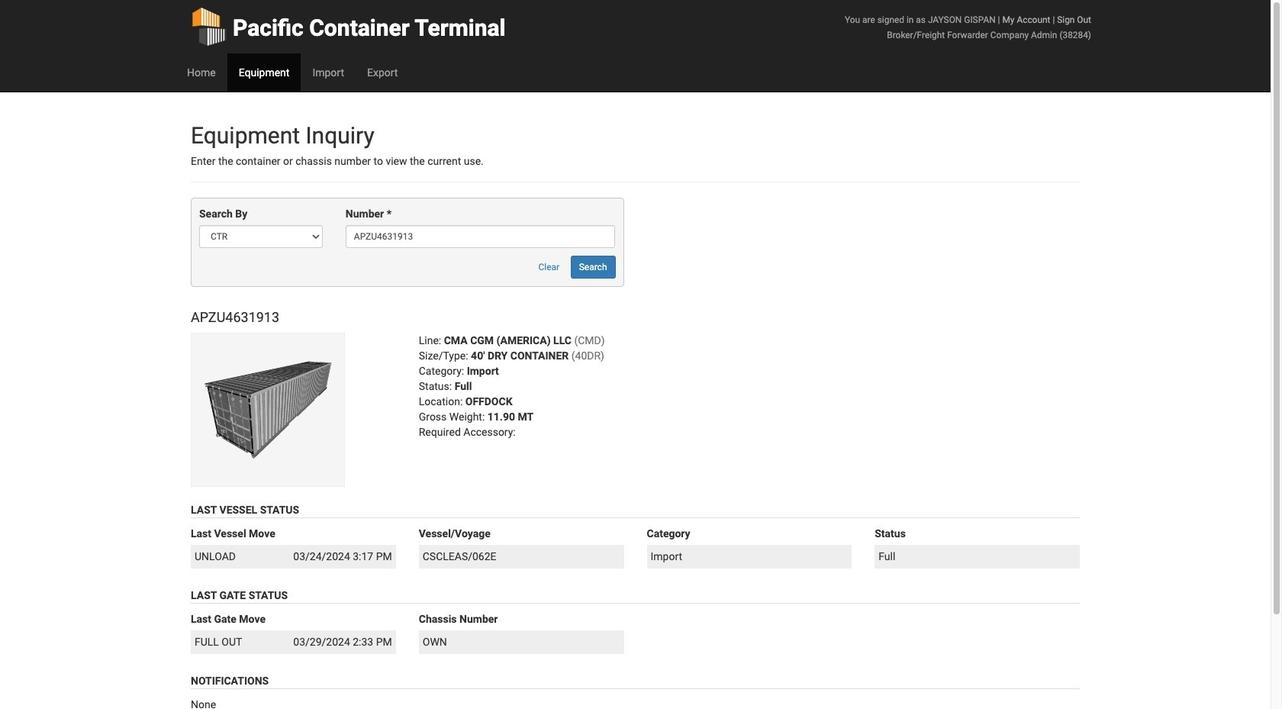 Task type: vqa. For each thing, say whether or not it's contained in the screenshot.
"40DR" image
yes



Task type: describe. For each thing, give the bounding box(es) containing it.
40dr image
[[191, 333, 345, 487]]



Task type: locate. For each thing, give the bounding box(es) containing it.
None text field
[[346, 225, 616, 248]]



